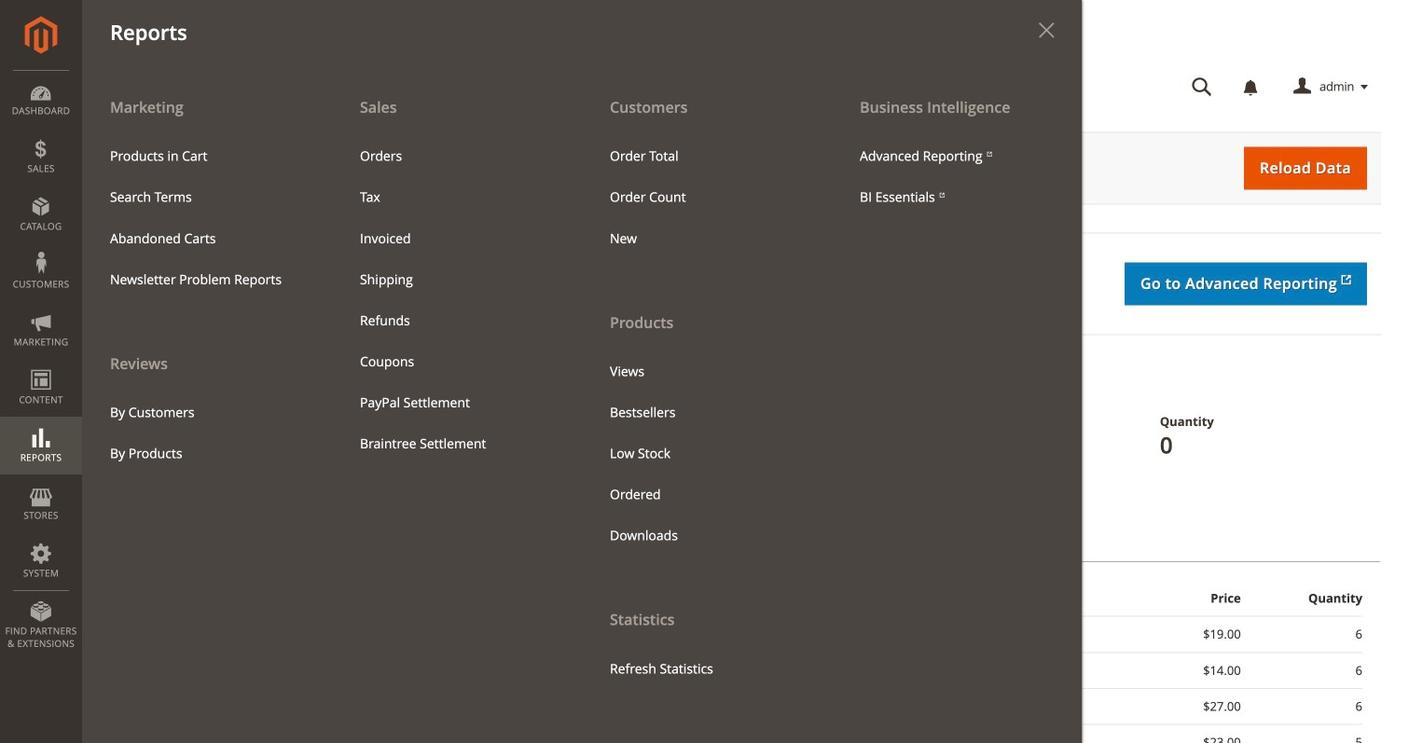 Task type: vqa. For each thing, say whether or not it's contained in the screenshot.
MENU BAR
yes



Task type: locate. For each thing, give the bounding box(es) containing it.
menu bar
[[0, 0, 1082, 743]]

menu
[[82, 86, 1082, 743], [82, 86, 332, 474], [582, 86, 832, 690], [96, 136, 318, 300], [346, 136, 568, 464], [596, 136, 818, 259], [846, 136, 1068, 218], [596, 351, 818, 557], [96, 392, 318, 474]]

magento admin panel image
[[25, 16, 57, 54]]



